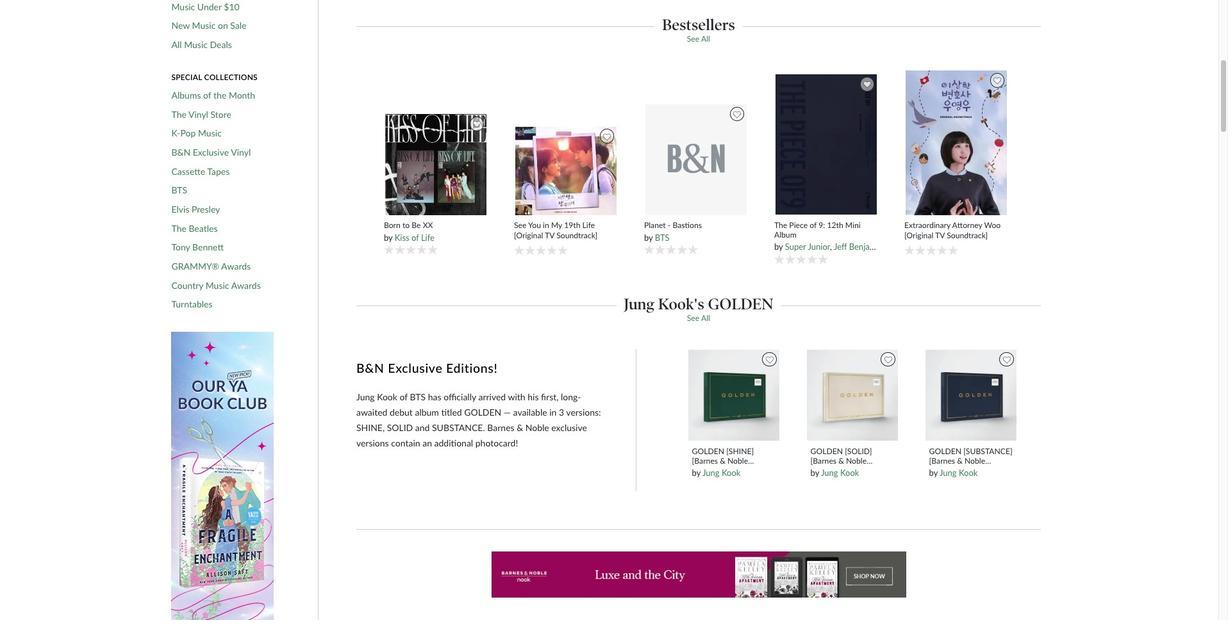 Task type: vqa. For each thing, say whether or not it's contained in the screenshot.
GOLDEN inside the Golden [Shine] [Barnes & Noble Exclusive]
yes



Task type: locate. For each thing, give the bounding box(es) containing it.
of inside born to be xx by kiss of life
[[412, 232, 419, 243]]

0 vertical spatial vinyl
[[188, 109, 208, 120]]

all down kook's
[[701, 313, 710, 323]]

2 horizontal spatial exclusive]
[[929, 466, 963, 476]]

bts link up the elvis
[[171, 185, 187, 196]]

b&n for b&n exclusive editions!
[[356, 361, 384, 376]]

,
[[830, 242, 832, 252], [925, 242, 929, 252]]

by jung kook for [shine]
[[692, 468, 741, 478]]

[original down you at the left
[[514, 230, 543, 240]]

of left the the
[[203, 90, 211, 101]]

kook's
[[658, 295, 704, 313]]

tony bennett
[[171, 242, 224, 253]]

extraordinary attorney woo [original tv soundtrack]
[[904, 221, 1001, 240]]

noble inside golden [solid] [barnes & noble exclusive]
[[846, 456, 867, 466]]

see down bestsellers
[[687, 34, 699, 43]]

life
[[582, 221, 595, 230], [421, 232, 435, 243]]

0 horizontal spatial vinyl
[[188, 109, 208, 120]]

exclusive] inside golden [substance] [barnes & noble exclusive]
[[929, 466, 963, 476]]

3 exclusive] from the left
[[929, 466, 963, 476]]

soundtrack] down the 19th at left top
[[556, 230, 598, 240]]

0 vertical spatial awards
[[221, 261, 251, 272]]

music for new
[[192, 20, 216, 31]]

1 horizontal spatial advertisement element
[[356, 552, 1041, 598]]

planet - bastions link
[[644, 221, 748, 230]]

the beatles link
[[171, 223, 218, 234]]

0 horizontal spatial bts link
[[171, 185, 187, 196]]

substance.
[[432, 422, 485, 433]]

[barnes inside golden [substance] [barnes & noble exclusive]
[[929, 456, 955, 466]]

golden inside golden [shine] [barnes & noble exclusive]
[[692, 447, 724, 456]]

noble down available
[[525, 422, 549, 433]]

golden for golden [substance] [barnes & noble exclusive]
[[929, 447, 962, 456]]

soundtrack] inside extraordinary attorney woo [original tv soundtrack]
[[947, 230, 988, 240]]

by jung kook down [solid]
[[811, 468, 859, 478]]

albums
[[171, 90, 201, 101]]

golden [shine] [barnes & noble exclusive]
[[692, 447, 754, 476]]

kook
[[377, 392, 397, 403], [722, 468, 741, 478], [840, 468, 859, 478], [959, 468, 978, 478]]

by super junior , jeff benjamin
[[774, 242, 883, 252]]

1 horizontal spatial [barnes
[[811, 456, 837, 466]]

of inside jung kook of bts has officially arrived with his first, long- awaited debut album titled golden — available in 3 versions: shine, solid and substance. barnes & noble exclusive versions contain an additional photocard!
[[400, 392, 408, 403]]

music down music under $10 link
[[192, 20, 216, 31]]

noble down [solid]
[[846, 456, 867, 466]]

& for golden [substance] [barnes & noble exclusive]
[[957, 456, 963, 466]]

the for the piece of 9: 12th mini album
[[774, 220, 787, 230]]

jung for golden [shine] [barnes & noble exclusive]
[[703, 468, 720, 478]]

3 by jung kook from the left
[[929, 468, 978, 478]]

-
[[668, 221, 671, 230]]

golden inside golden [solid] [barnes & noble exclusive]
[[811, 447, 843, 456]]

1 horizontal spatial exclusive]
[[811, 466, 844, 476]]

kook down '[substance]'
[[959, 468, 978, 478]]

0 horizontal spatial in
[[543, 221, 549, 230]]

2 by jung kook from the left
[[811, 468, 859, 478]]

0 horizontal spatial exclusive]
[[692, 466, 726, 476]]

1 vertical spatial in
[[549, 407, 557, 418]]

vinyl down store
[[231, 147, 251, 158]]

0 horizontal spatial soundtrack]
[[556, 230, 598, 240]]

to
[[402, 221, 410, 230]]

1 horizontal spatial ,
[[925, 242, 929, 252]]

golden down arrived
[[464, 407, 501, 418]]

[solid]
[[845, 447, 872, 456]]

see all link down kook's
[[687, 313, 710, 323]]

& inside golden [substance] [barnes & noble exclusive]
[[957, 456, 963, 466]]

junior
[[808, 242, 830, 252]]

1 vertical spatial b&n
[[356, 361, 384, 376]]

jung inside jung kook's golden see all
[[624, 295, 654, 313]]

bts up the elvis
[[171, 185, 187, 196]]

by jung kook for [solid]
[[811, 468, 859, 478]]

2 see all link from the top
[[687, 313, 710, 323]]

see you in my 19th life [original tv soundtrack] image
[[515, 126, 617, 216]]

of left the 9:
[[810, 220, 817, 230]]

exclusive] inside golden [solid] [barnes & noble exclusive]
[[811, 466, 844, 476]]

2 soundtrack] from the left
[[947, 230, 988, 240]]

see down kook's
[[687, 313, 699, 323]]

beatles
[[189, 223, 218, 234]]

music for all
[[184, 39, 208, 50]]

bts
[[171, 185, 187, 196], [655, 232, 670, 243], [410, 392, 426, 403]]

awards
[[221, 261, 251, 272], [231, 280, 261, 291]]

1 see all link from the top
[[687, 34, 710, 43]]

all
[[701, 34, 710, 43], [171, 39, 182, 50], [701, 313, 710, 323]]

2 jung kook link from the left
[[821, 468, 859, 478]]

of inside the albums of the month link
[[203, 90, 211, 101]]

2 [original from the left
[[904, 230, 933, 240]]

the inside the piece of 9: 12th mini album
[[774, 220, 787, 230]]

0 vertical spatial see all link
[[687, 34, 710, 43]]

1 horizontal spatial by jung kook
[[811, 468, 859, 478]]

extraordinary
[[904, 221, 950, 230]]

golden inside jung kook of bts has officially arrived with his first, long- awaited debut album titled golden — available in 3 versions: shine, solid and substance. barnes & noble exclusive versions contain an additional photocard!
[[464, 407, 501, 418]]

exclusive
[[551, 422, 587, 433]]

pop
[[180, 128, 196, 139]]

born to be xx image
[[385, 113, 487, 216]]

see left you at the left
[[514, 221, 526, 230]]

by jung kook
[[692, 468, 741, 478], [811, 468, 859, 478], [929, 468, 978, 478]]

all down bestsellers
[[701, 34, 710, 43]]

0 vertical spatial b&n
[[171, 147, 190, 158]]

see you in my 19th life [original tv soundtrack]
[[514, 221, 598, 240]]

music down grammy® awards link
[[206, 280, 229, 291]]

country music awards
[[171, 280, 261, 291]]

jung kook's golden see all
[[624, 295, 773, 323]]

bts left has
[[410, 392, 426, 403]]

1 , from the left
[[830, 242, 832, 252]]

1 [original from the left
[[514, 230, 543, 240]]

exclusive]
[[692, 466, 726, 476], [811, 466, 844, 476], [929, 466, 963, 476]]

bts down -
[[655, 232, 670, 243]]

jung kook link down [shine]
[[703, 468, 741, 478]]

1 soundtrack] from the left
[[556, 230, 598, 240]]

b&n down k-
[[171, 147, 190, 158]]

tv down my
[[545, 230, 554, 240]]

has
[[428, 392, 441, 403]]

golden [solid] [barnes & noble exclusive] link
[[811, 447, 894, 476]]

1 horizontal spatial tv
[[935, 230, 945, 240]]

super
[[785, 242, 806, 252]]

kook inside jung kook of bts has officially arrived with his first, long- awaited debut album titled golden — available in 3 versions: shine, solid and substance. barnes & noble exclusive versions contain an additional photocard!
[[377, 392, 397, 403]]

kook down [shine]
[[722, 468, 741, 478]]

kook up debut
[[377, 392, 397, 403]]

2 exclusive] from the left
[[811, 466, 844, 476]]

the down the elvis
[[171, 223, 186, 234]]

attorney
[[952, 221, 982, 230]]

1 vertical spatial exclusive
[[388, 361, 443, 376]]

extraordinary attorney woo [original tv soundtrack] link
[[904, 221, 1009, 240]]

music under $10 link
[[171, 1, 240, 12]]

awards down grammy® awards link
[[231, 280, 261, 291]]

0 vertical spatial in
[[543, 221, 549, 230]]

of up debut
[[400, 392, 408, 403]]

2 [barnes from the left
[[811, 456, 837, 466]]

the piece of 9: 12th mini album image
[[775, 74, 878, 216]]

special collections
[[171, 72, 258, 82]]

1 tv from the left
[[545, 230, 554, 240]]

0 horizontal spatial [barnes
[[692, 456, 718, 466]]

1 horizontal spatial life
[[582, 221, 595, 230]]

0 horizontal spatial exclusive
[[193, 147, 229, 158]]

albums of the month link
[[171, 90, 255, 101]]

the up k-
[[171, 109, 186, 120]]

planet - bastions image
[[645, 104, 748, 216]]

noble
[[525, 422, 549, 433], [727, 456, 748, 466], [846, 456, 867, 466], [965, 456, 985, 466]]

deals
[[210, 39, 232, 50]]

life right the 19th at left top
[[582, 221, 595, 230]]

presley
[[192, 204, 220, 215]]

the inside "link"
[[171, 109, 186, 120]]

1 vertical spatial see all link
[[687, 313, 710, 323]]

bestsellers see all
[[662, 15, 735, 43]]

& inside golden [shine] [barnes & noble exclusive]
[[720, 456, 726, 466]]

by jung kook down [shine]
[[692, 468, 741, 478]]

tv down extraordinary
[[935, 230, 945, 240]]

tony
[[171, 242, 190, 253]]

kook down [solid]
[[840, 468, 859, 478]]

3 [barnes from the left
[[929, 456, 955, 466]]

life down xx
[[421, 232, 435, 243]]

by
[[384, 232, 393, 243], [644, 232, 653, 243], [774, 242, 783, 252], [692, 468, 701, 478], [811, 468, 819, 478], [929, 468, 938, 478]]

0 vertical spatial bts
[[171, 185, 187, 196]]

0 horizontal spatial [original
[[514, 230, 543, 240]]

0 vertical spatial exclusive
[[193, 147, 229, 158]]

all inside bestsellers see all
[[701, 34, 710, 43]]

planet - bastions by bts
[[644, 221, 702, 243]]

2 vertical spatial see
[[687, 313, 699, 323]]

[substance]
[[964, 447, 1013, 456]]

[barnes for golden [solid] [barnes & noble exclusive]
[[811, 456, 837, 466]]

bts link
[[171, 185, 187, 196], [655, 232, 670, 243]]

1 horizontal spatial [original
[[904, 230, 933, 240]]

versions:
[[566, 407, 601, 418]]

golden left [shine]
[[692, 447, 724, 456]]

see inside bestsellers see all
[[687, 34, 699, 43]]

b&n up awaited
[[356, 361, 384, 376]]

golden for golden [shine] [barnes & noble exclusive]
[[692, 447, 724, 456]]

the up album
[[774, 220, 787, 230]]

0 horizontal spatial b&n
[[171, 147, 190, 158]]

exclusive] for golden [solid] [barnes & noble exclusive]
[[811, 466, 844, 476]]

1 horizontal spatial bts link
[[655, 232, 670, 243]]

noble for golden [shine] [barnes & noble exclusive]
[[727, 456, 748, 466]]

see all link for see
[[687, 34, 710, 43]]

see inside jung kook's golden see all
[[687, 313, 699, 323]]

0 vertical spatial life
[[582, 221, 595, 230]]

golden left '[substance]'
[[929, 447, 962, 456]]

1 vertical spatial awards
[[231, 280, 261, 291]]

1 exclusive] from the left
[[692, 466, 726, 476]]

, down extraordinary
[[925, 242, 929, 252]]

golden [shine] [barnes & noble exclusive] image
[[688, 350, 780, 442]]

0 horizontal spatial jung kook link
[[703, 468, 741, 478]]

by jung kook down '[substance]'
[[929, 468, 978, 478]]

soundtrack] down attorney
[[947, 230, 988, 240]]

vinyl up k-pop music
[[188, 109, 208, 120]]

noble down [shine]
[[727, 456, 748, 466]]

noble inside golden [substance] [barnes & noble exclusive]
[[965, 456, 985, 466]]

exclusive] inside golden [shine] [barnes & noble exclusive]
[[692, 466, 726, 476]]

[barnes inside golden [shine] [barnes & noble exclusive]
[[692, 456, 718, 466]]

1 jung kook link from the left
[[703, 468, 741, 478]]

1 horizontal spatial soundtrack]
[[947, 230, 988, 240]]

1 by jung kook from the left
[[692, 468, 741, 478]]

in left 3
[[549, 407, 557, 418]]

—
[[504, 407, 511, 418]]

awards up country music awards
[[221, 261, 251, 272]]

albums of the month
[[171, 90, 255, 101]]

music up new
[[171, 1, 195, 12]]

see all link down bestsellers
[[687, 34, 710, 43]]

vinyl
[[188, 109, 208, 120], [231, 147, 251, 158]]

jung kook link down '[substance]'
[[940, 468, 978, 478]]

2 vertical spatial bts
[[410, 392, 426, 403]]

music up b&n exclusive vinyl
[[198, 128, 222, 139]]

collections
[[204, 72, 258, 82]]

grammy®
[[171, 261, 219, 272]]

officially
[[444, 392, 476, 403]]

jung kook link for [substance]
[[940, 468, 978, 478]]

golden
[[708, 295, 773, 313], [464, 407, 501, 418], [692, 447, 724, 456], [811, 447, 843, 456], [929, 447, 962, 456]]

golden right kook's
[[708, 295, 773, 313]]

1 vertical spatial see
[[514, 221, 526, 230]]

, left jeff
[[830, 242, 832, 252]]

see all link for kook's
[[687, 313, 710, 323]]

[original inside see you in my 19th life [original tv soundtrack]
[[514, 230, 543, 240]]

$10
[[224, 1, 240, 12]]

[original
[[514, 230, 543, 240], [904, 230, 933, 240]]

1 horizontal spatial jung kook link
[[821, 468, 859, 478]]

0 horizontal spatial by jung kook
[[692, 468, 741, 478]]

music down new music on sale link
[[184, 39, 208, 50]]

cassette
[[171, 166, 205, 177]]

exclusive for vinyl
[[193, 147, 229, 158]]

new music on sale link
[[171, 20, 246, 31]]

1 horizontal spatial b&n
[[356, 361, 384, 376]]

golden left [solid]
[[811, 447, 843, 456]]

planet
[[644, 221, 666, 230]]

month
[[229, 90, 255, 101]]

exclusive for editions!
[[388, 361, 443, 376]]

& for golden [shine] [barnes & noble exclusive]
[[720, 456, 726, 466]]

kiss of life link
[[395, 232, 435, 243]]

0 horizontal spatial tv
[[545, 230, 554, 240]]

and
[[415, 422, 430, 433]]

3 jung kook link from the left
[[940, 468, 978, 478]]

1 horizontal spatial exclusive
[[388, 361, 443, 376]]

b&n for b&n exclusive vinyl
[[171, 147, 190, 158]]

1 [barnes from the left
[[692, 456, 718, 466]]

golden inside golden [substance] [barnes & noble exclusive]
[[929, 447, 962, 456]]

vinyl inside "link"
[[188, 109, 208, 120]]

1 vertical spatial vinyl
[[231, 147, 251, 158]]

noble down '[substance]'
[[965, 456, 985, 466]]

& inside golden [solid] [barnes & noble exclusive]
[[839, 456, 844, 466]]

bennett
[[192, 242, 224, 253]]

exclusive up has
[[388, 361, 443, 376]]

golden [solid] [barnes & noble exclusive]
[[811, 447, 872, 476]]

2 horizontal spatial [barnes
[[929, 456, 955, 466]]

[barnes inside golden [solid] [barnes & noble exclusive]
[[811, 456, 837, 466]]

album
[[774, 230, 797, 240]]

1 vertical spatial life
[[421, 232, 435, 243]]

exclusive up tapes
[[193, 147, 229, 158]]

jung kook link down [solid]
[[821, 468, 859, 478]]

new
[[171, 20, 190, 31]]

of
[[203, 90, 211, 101], [810, 220, 817, 230], [412, 232, 419, 243], [400, 392, 408, 403]]

jung for golden [substance] [barnes & noble exclusive]
[[940, 468, 957, 478]]

of down be
[[412, 232, 419, 243]]

tv
[[545, 230, 554, 240], [935, 230, 945, 240]]

& inside jung kook of bts has officially arrived with his first, long- awaited debut album titled golden — available in 3 versions: shine, solid and substance. barnes & noble exclusive versions contain an additional photocard!
[[517, 422, 523, 433]]

in left my
[[543, 221, 549, 230]]

with
[[508, 392, 525, 403]]

born to be xx link
[[384, 221, 488, 230]]

noble inside golden [shine] [barnes & noble exclusive]
[[727, 456, 748, 466]]

1 horizontal spatial in
[[549, 407, 557, 418]]

0 horizontal spatial life
[[421, 232, 435, 243]]

all down new
[[171, 39, 182, 50]]

be
[[412, 221, 421, 230]]

bestsellers
[[662, 15, 735, 34]]

by jung kook for [substance]
[[929, 468, 978, 478]]

advertisement element
[[171, 332, 274, 620], [356, 552, 1041, 598]]

b&n
[[171, 147, 190, 158], [356, 361, 384, 376]]

bts link down -
[[655, 232, 670, 243]]

jung inside jung kook of bts has officially arrived with his first, long- awaited debut album titled golden — available in 3 versions: shine, solid and substance. barnes & noble exclusive versions contain an additional photocard!
[[356, 392, 375, 403]]

2 horizontal spatial jung kook link
[[940, 468, 978, 478]]

2 horizontal spatial bts
[[655, 232, 670, 243]]

all inside jung kook's golden see all
[[701, 313, 710, 323]]

2 tv from the left
[[935, 230, 945, 240]]

0 vertical spatial see
[[687, 34, 699, 43]]

1 vertical spatial bts
[[655, 232, 670, 243]]

2 horizontal spatial by jung kook
[[929, 468, 978, 478]]

1 horizontal spatial bts
[[410, 392, 426, 403]]

[original down extraordinary
[[904, 230, 933, 240]]

0 horizontal spatial ,
[[830, 242, 832, 252]]



Task type: describe. For each thing, give the bounding box(es) containing it.
golden [substance] [barnes & noble exclusive] image
[[925, 350, 1017, 442]]

the beatles
[[171, 223, 218, 234]]

elvis presley link
[[171, 204, 220, 215]]

[barnes for golden [shine] [barnes & noble exclusive]
[[692, 456, 718, 466]]

arrived
[[478, 392, 506, 403]]

music under $10
[[171, 1, 240, 12]]

by inside born to be xx by kiss of life
[[384, 232, 393, 243]]

golden [substance] [barnes & noble exclusive] link
[[929, 447, 1013, 476]]

the vinyl store
[[171, 109, 231, 120]]

the
[[213, 90, 226, 101]]

b&n exclusive vinyl link
[[171, 147, 251, 158]]

jung kook link for [shine]
[[703, 468, 741, 478]]

kook for golden [shine] [barnes & noble exclusive]
[[722, 468, 741, 478]]

sale
[[230, 20, 246, 31]]

turntables link
[[171, 299, 212, 310]]

xx
[[423, 221, 433, 230]]

super junior link
[[785, 242, 830, 252]]

b&n exclusive vinyl
[[171, 147, 251, 158]]

tv inside extraordinary attorney woo [original tv soundtrack]
[[935, 230, 945, 240]]

extraordinary attorney woo [original tv soundtrack] image
[[905, 70, 1008, 216]]

photocard!
[[475, 438, 518, 449]]

[barnes for golden [substance] [barnes & noble exclusive]
[[929, 456, 955, 466]]

exclusive] for golden [substance] [barnes & noble exclusive]
[[929, 466, 963, 476]]

b&n exclusive editions!
[[356, 361, 498, 376]]

debut
[[390, 407, 413, 418]]

all music deals
[[171, 39, 232, 50]]

mini
[[845, 220, 861, 230]]

awaited
[[356, 407, 387, 418]]

on
[[218, 20, 228, 31]]

elvis presley
[[171, 204, 220, 215]]

turntables
[[171, 299, 212, 310]]

jung for golden [solid] [barnes & noble exclusive]
[[821, 468, 838, 478]]

the vinyl store link
[[171, 109, 231, 120]]

the for the beatles
[[171, 223, 186, 234]]

[shine]
[[726, 447, 754, 456]]

titled
[[441, 407, 462, 418]]

jung kook link for [solid]
[[821, 468, 859, 478]]

born
[[384, 221, 400, 230]]

exclusive] for golden [shine] [barnes & noble exclusive]
[[692, 466, 726, 476]]

noble for golden [substance] [barnes & noble exclusive]
[[965, 456, 985, 466]]

special
[[171, 72, 202, 82]]

k-pop music
[[171, 128, 222, 139]]

first,
[[541, 392, 559, 403]]

in inside see you in my 19th life [original tv soundtrack]
[[543, 221, 549, 230]]

long-
[[561, 392, 581, 403]]

new music on sale
[[171, 20, 246, 31]]

of inside the piece of 9: 12th mini album
[[810, 220, 817, 230]]

tapes
[[207, 166, 230, 177]]

album
[[415, 407, 439, 418]]

the piece of 9: 12th mini album
[[774, 220, 861, 240]]

country
[[171, 280, 203, 291]]

noble for golden [solid] [barnes & noble exclusive]
[[846, 456, 867, 466]]

2 , from the left
[[925, 242, 929, 252]]

jung kook of bts has officially arrived with his first, long- awaited debut album titled golden — available in 3 versions: shine, solid and substance. barnes & noble exclusive versions contain an additional photocard!
[[356, 392, 601, 449]]

in inside jung kook of bts has officially arrived with his first, long- awaited debut album titled golden — available in 3 versions: shine, solid and substance. barnes & noble exclusive versions contain an additional photocard!
[[549, 407, 557, 418]]

you
[[528, 221, 541, 230]]

grammy® awards link
[[171, 261, 251, 272]]

kook for golden [substance] [barnes & noble exclusive]
[[959, 468, 978, 478]]

additional
[[434, 438, 473, 449]]

benjamin
[[849, 242, 883, 252]]

3
[[559, 407, 564, 418]]

all music deals link
[[171, 39, 232, 50]]

life inside born to be xx by kiss of life
[[421, 232, 435, 243]]

[original inside extraordinary attorney woo [original tv soundtrack]
[[904, 230, 933, 240]]

cassette tapes
[[171, 166, 230, 177]]

country music awards link
[[171, 280, 261, 291]]

jeff
[[834, 242, 847, 252]]

soundtrack] inside see you in my 19th life [original tv soundtrack]
[[556, 230, 598, 240]]

0 horizontal spatial bts
[[171, 185, 187, 196]]

golden [shine] [barnes & noble exclusive] link
[[692, 447, 776, 476]]

shine,
[[356, 422, 385, 433]]

kook for golden [solid] [barnes & noble exclusive]
[[840, 468, 859, 478]]

versions
[[356, 438, 389, 449]]

contain
[[391, 438, 420, 449]]

noble inside jung kook of bts has officially arrived with his first, long- awaited debut album titled golden — available in 3 versions: shine, solid and substance. barnes & noble exclusive versions contain an additional photocard!
[[525, 422, 549, 433]]

the for the vinyl store
[[171, 109, 186, 120]]

1 horizontal spatial vinyl
[[231, 147, 251, 158]]

life inside see you in my 19th life [original tv soundtrack]
[[582, 221, 595, 230]]

bts inside planet - bastions by bts
[[655, 232, 670, 243]]

woo
[[984, 221, 1001, 230]]

9:
[[819, 220, 825, 230]]

the piece of 9: 12th mini album link
[[774, 220, 878, 240]]

0 horizontal spatial advertisement element
[[171, 332, 274, 620]]

solid
[[387, 422, 413, 433]]

bts inside jung kook of bts has officially arrived with his first, long- awaited debut album titled golden — available in 3 versions: shine, solid and substance. barnes & noble exclusive versions contain an additional photocard!
[[410, 392, 426, 403]]

golden for golden [solid] [barnes & noble exclusive]
[[811, 447, 843, 456]]

cassette tapes link
[[171, 166, 230, 177]]

tv inside see you in my 19th life [original tv soundtrack]
[[545, 230, 554, 240]]

bastions
[[673, 221, 702, 230]]

golden [solid] [barnes & noble exclusive] image
[[806, 350, 899, 442]]

1 vertical spatial bts link
[[655, 232, 670, 243]]

see you in my 19th life [original tv soundtrack] link
[[514, 221, 618, 240]]

elvis
[[171, 204, 189, 215]]

editions!
[[446, 361, 498, 376]]

0 vertical spatial bts link
[[171, 185, 187, 196]]

an
[[423, 438, 432, 449]]

available
[[513, 407, 547, 418]]

by inside planet - bastions by bts
[[644, 232, 653, 243]]

his
[[528, 392, 539, 403]]

see inside see you in my 19th life [original tv soundtrack]
[[514, 221, 526, 230]]

barnes
[[487, 422, 514, 433]]

kiss
[[395, 232, 409, 243]]

k-
[[171, 128, 180, 139]]

& for golden [solid] [barnes & noble exclusive]
[[839, 456, 844, 466]]

music for country
[[206, 280, 229, 291]]

golden inside jung kook's golden see all
[[708, 295, 773, 313]]

grammy® awards
[[171, 261, 251, 272]]

born to be xx by kiss of life
[[384, 221, 435, 243]]



